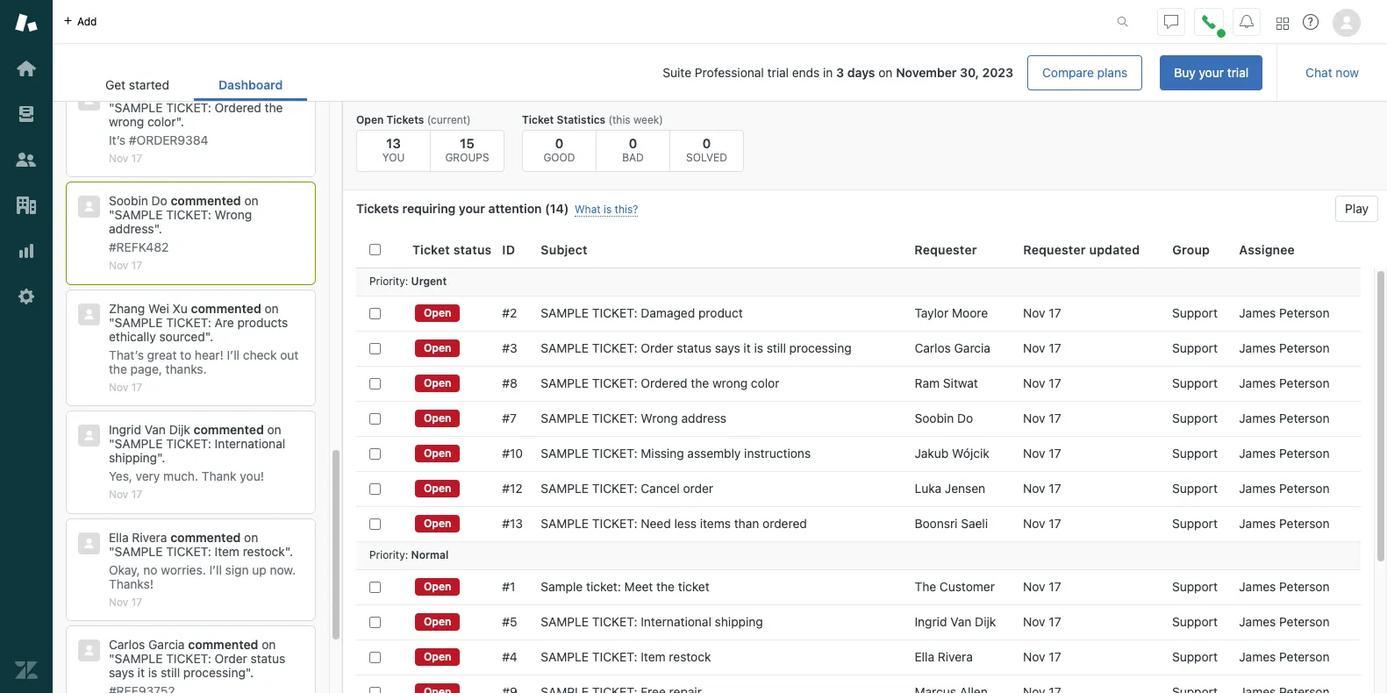 Task type: vqa. For each thing, say whether or not it's contained in the screenshot.
Connect email link
no



Task type: describe. For each thing, give the bounding box(es) containing it.
peterson for ingrid van dijk
[[1279, 614, 1330, 629]]

)
[[564, 201, 569, 216]]

buy
[[1174, 65, 1196, 80]]

ticket: up sample ticket: cancel order
[[592, 446, 637, 461]]

30,
[[960, 65, 979, 80]]

meet
[[624, 579, 653, 594]]

soobin for soobin do commented
[[109, 193, 148, 208]]

sign
[[225, 562, 249, 577]]

normal
[[411, 549, 449, 562]]

nov inside that's great to hear! i'll check out the page, thanks. nov 17
[[109, 381, 128, 394]]

sample ticket: damaged product link
[[541, 305, 743, 321]]

processing inside grid
[[789, 340, 852, 355]]

zhang
[[109, 301, 145, 316]]

sample ticket: item restock
[[541, 649, 711, 664]]

" for carlos garcia commented
[[109, 651, 115, 666]]

get started image
[[15, 57, 38, 80]]

the customer
[[915, 579, 995, 594]]

sample inside sample ticket: need less items than ordered link
[[541, 516, 589, 531]]

you
[[382, 151, 405, 164]]

17 inside that's great to hear! i'll check out the page, thanks. nov 17
[[131, 381, 142, 394]]

item for sample ticket: item restock
[[641, 649, 666, 664]]

ticket status
[[412, 242, 492, 257]]

peterson for the customer
[[1279, 579, 1330, 594]]

van for ingrid van dijk commented
[[145, 422, 166, 437]]

dijk for ingrid van dijk
[[975, 614, 996, 629]]

peterson for taylor moore
[[1279, 305, 1330, 320]]

still inside grid
[[767, 340, 786, 355]]

0 vertical spatial sample ticket: ordered the wrong color
[[109, 100, 283, 129]]

0 vertical spatial shipping
[[109, 450, 157, 465]]

rivera for ella rivera commented
[[132, 530, 167, 545]]

what
[[575, 203, 601, 216]]

okay, no worries. i'll sign up now. thanks! nov 17
[[109, 562, 296, 609]]

ella rivera
[[915, 649, 973, 664]]

nov inside #refk482 nov 17
[[109, 259, 128, 272]]

james for soobin do
[[1239, 411, 1276, 426]]

13
[[386, 135, 401, 151]]

dijk for ingrid van dijk commented
[[169, 422, 190, 437]]

nov inside 'yes, very much. thank you! nov 17'
[[109, 488, 128, 501]]

james peterson for taylor moore
[[1239, 305, 1330, 320]]

support for the customer
[[1172, 579, 1218, 594]]

boonsri saeli
[[915, 516, 988, 531]]

grid containing ticket status
[[343, 232, 1387, 693]]

trial for professional
[[767, 65, 789, 80]]

open for #12
[[424, 482, 451, 495]]

great
[[147, 347, 177, 362]]

". for nov
[[154, 221, 162, 236]]

that's
[[109, 347, 144, 362]]

on " for ingrid van dijk
[[109, 422, 281, 451]]

commented for ella rivera commented
[[170, 530, 241, 545]]

1 horizontal spatial it
[[743, 340, 751, 355]]

1 vertical spatial shipping
[[715, 614, 763, 629]]

open for #1
[[424, 580, 451, 593]]

sample down thanks!
[[115, 651, 163, 666]]

2 horizontal spatial is
[[754, 340, 763, 355]]

nov 17 for ram sitwat
[[1023, 375, 1061, 390]]

james peterson for boonsri saeli
[[1239, 516, 1330, 531]]

on for sample ticket: item restock
[[244, 530, 258, 545]]

zendesk products image
[[1277, 17, 1289, 29]]

jensen
[[945, 481, 985, 496]]

open for #13
[[424, 517, 451, 530]]

thanks.
[[165, 361, 207, 376]]

sample ticket: item restock link
[[541, 649, 711, 665]]

subject
[[541, 242, 587, 257]]

tab list containing get started
[[81, 68, 307, 101]]

commented for ram sitwat commented
[[176, 86, 246, 101]]

#1
[[502, 579, 515, 594]]

" for ella rivera commented
[[109, 544, 115, 559]]

assembly
[[687, 446, 741, 461]]

ram for ram sitwat commented
[[109, 86, 134, 101]]

open for #7
[[424, 411, 451, 425]]

add
[[77, 14, 97, 28]]

commented up thank
[[194, 422, 264, 437]]

main element
[[0, 0, 53, 693]]

#5
[[502, 614, 517, 629]]

international inside grid
[[641, 614, 711, 629]]

#7
[[502, 411, 517, 426]]

support for taylor moore
[[1172, 305, 1218, 320]]

yes, very much. thank you! nov 17
[[109, 469, 264, 501]]

wrong inside grid
[[641, 411, 678, 426]]

sample ticket: item restock ".
[[115, 544, 293, 559]]

chat now button
[[1292, 55, 1373, 90]]

ticket: left cancel
[[592, 481, 637, 496]]

17 inside it's #order9384 nov 17
[[131, 152, 142, 165]]

ticket: up worries.
[[166, 544, 211, 559]]

group
[[1172, 242, 1210, 257]]

1 vertical spatial sample ticket: ordered the wrong color
[[541, 375, 779, 390]]

wójcik
[[952, 446, 989, 461]]

urgent
[[411, 275, 447, 288]]

open for #8
[[424, 376, 451, 390]]

#13
[[502, 516, 523, 531]]

nov 17 for soobin do
[[1023, 411, 1061, 426]]

0 for 0 good
[[555, 135, 564, 151]]

get started tab
[[81, 68, 194, 101]]

soobin for soobin do
[[915, 411, 954, 426]]

sample inside sample ticket: are products ethically sourced
[[115, 315, 163, 330]]

ticket: inside sample ticket: ordered the wrong color
[[166, 100, 211, 115]]

van for ingrid van dijk
[[950, 614, 972, 629]]

14
[[550, 201, 564, 216]]

13 you
[[382, 135, 405, 164]]

sample ticket: need less items than ordered
[[541, 516, 807, 531]]

open tickets (current)
[[356, 113, 471, 126]]

james for taylor moore
[[1239, 305, 1276, 320]]

rivera for ella rivera
[[938, 649, 973, 664]]

Select All Tickets checkbox
[[369, 244, 381, 256]]

james peterson for ram sitwat
[[1239, 375, 1330, 390]]

restock for sample ticket: item restock
[[669, 649, 711, 664]]

no
[[143, 562, 158, 577]]

" for ingrid van dijk commented
[[109, 436, 115, 451]]

1 vertical spatial it
[[137, 665, 145, 680]]

professional
[[695, 65, 764, 80]]

james for luka jensen
[[1239, 481, 1276, 496]]

#order9384
[[129, 133, 208, 147]]

james for ingrid van dijk
[[1239, 614, 1276, 629]]

in
[[823, 65, 833, 80]]

#10
[[502, 446, 523, 461]]

updated
[[1089, 242, 1140, 257]]

on for sample ticket: wrong address
[[244, 193, 258, 208]]

still inside sample ticket: order status says it is still processing
[[161, 665, 180, 680]]

okay,
[[109, 562, 140, 577]]

ticket statistics (this week)
[[522, 113, 663, 126]]

suite professional trial ends in 3 days on november 30, 2023
[[663, 65, 1013, 80]]

carlos garcia
[[915, 340, 991, 355]]

15 groups
[[445, 135, 489, 164]]

sample inside sample ticket: missing assembly instructions 'link'
[[541, 446, 589, 461]]

section containing suite professional trial ends in
[[321, 55, 1263, 90]]

ticket: up sample ticket: wrong address link
[[592, 375, 637, 390]]

ticket: left 'damaged'
[[592, 305, 637, 320]]

3
[[836, 65, 844, 80]]

1 vertical spatial tickets
[[356, 201, 399, 216]]

ella for ella rivera
[[915, 649, 934, 664]]

on for sample ticket: international shipping
[[267, 422, 281, 437]]

james for ram sitwat
[[1239, 375, 1276, 390]]

ticket
[[678, 579, 709, 594]]

on for sample ticket: ordered the wrong color
[[249, 86, 263, 101]]

sample inside sample ticket: international shipping link
[[541, 614, 589, 629]]

November 30, 2023 text field
[[896, 65, 1013, 80]]

sample inside sample ticket: wrong address link
[[541, 411, 589, 426]]

buy your trial
[[1174, 65, 1249, 80]]

instructions
[[744, 446, 811, 461]]

nov 17 for ella rivera
[[1023, 649, 1061, 664]]

0 vertical spatial sample ticket: international shipping
[[109, 436, 285, 465]]

support for jakub wójcik
[[1172, 446, 1218, 461]]

15
[[460, 135, 474, 151]]

compare plans button
[[1027, 55, 1142, 90]]

0 solved
[[686, 135, 727, 164]]

good
[[543, 151, 575, 164]]

nov 17 for luka jensen
[[1023, 481, 1061, 496]]

taylor
[[915, 305, 949, 320]]

sample up very
[[115, 436, 163, 451]]

support for luka jensen
[[1172, 481, 1218, 496]]

2023
[[982, 65, 1013, 80]]

customer
[[940, 579, 995, 594]]

it's
[[109, 133, 126, 147]]

james for ella rivera
[[1239, 649, 1276, 664]]

garcia for carlos garcia commented
[[148, 637, 185, 652]]

0 good
[[543, 135, 575, 164]]

requiring
[[402, 201, 456, 216]]

get started
[[105, 77, 169, 92]]

plans
[[1097, 65, 1128, 80]]

sample inside sample ticket: order status says it is still processing link
[[541, 340, 589, 355]]

ordered inside sample ticket: ordered the wrong color
[[215, 100, 261, 115]]

bad
[[622, 151, 644, 164]]

support for soobin do
[[1172, 411, 1218, 426]]

0 vertical spatial tickets
[[387, 113, 424, 126]]

peterson for carlos garcia
[[1279, 340, 1330, 355]]

do for soobin do commented
[[151, 193, 167, 208]]

sample ticket: damaged product
[[541, 305, 743, 320]]

taylor moore
[[915, 305, 988, 320]]

dashboard
[[218, 77, 283, 92]]

nov 17 for the customer
[[1023, 579, 1061, 594]]

the down the dashboard
[[265, 100, 283, 115]]

0 horizontal spatial sample ticket: wrong address
[[109, 207, 252, 236]]

on " for soobin do
[[109, 193, 258, 222]]

reporting image
[[15, 240, 38, 262]]

suite
[[663, 65, 691, 80]]

now
[[1336, 65, 1359, 80]]

on " for carlos garcia
[[109, 637, 276, 666]]

james peterson for jakub wójcik
[[1239, 446, 1330, 461]]

views image
[[15, 103, 38, 125]]

sample ticket: missing assembly instructions link
[[541, 446, 811, 461]]

nov 17 for carlos garcia
[[1023, 340, 1061, 355]]

0 horizontal spatial address
[[109, 221, 154, 236]]

ticket: down sample ticket: international shipping link
[[592, 649, 637, 664]]

boonsri
[[915, 516, 958, 531]]

sample ticket: meet the ticket
[[541, 579, 709, 594]]

1 vertical spatial status
[[677, 340, 711, 355]]

peterson for ram sitwat
[[1279, 375, 1330, 390]]

#12
[[502, 481, 523, 496]]

nov inside "okay, no worries. i'll sign up now. thanks! nov 17"
[[109, 595, 128, 609]]

requester for requester
[[915, 242, 977, 257]]

buy your trial button
[[1160, 55, 1263, 90]]

your inside button
[[1199, 65, 1224, 80]]



Task type: locate. For each thing, give the bounding box(es) containing it.
the
[[265, 100, 283, 115], [109, 361, 127, 376], [691, 375, 709, 390], [656, 579, 675, 594]]

james for jakub wójcik
[[1239, 446, 1276, 461]]

sample ticket: ordered the wrong color link
[[541, 375, 779, 391]]

4 james from the top
[[1239, 411, 1276, 426]]

commented for carlos garcia commented
[[188, 637, 258, 652]]

item for sample ticket: item restock ".
[[215, 544, 239, 559]]

: for normal
[[405, 549, 408, 562]]

requester for requester updated
[[1023, 242, 1086, 257]]

i'll
[[227, 347, 239, 362], [209, 562, 222, 577]]

0 down (this
[[629, 135, 637, 151]]

sample ticket: wrong address up #refk482 on the left of the page
[[109, 207, 252, 236]]

support for ingrid van dijk
[[1172, 614, 1218, 629]]

section
[[321, 55, 1263, 90]]

ingrid for ingrid van dijk commented
[[109, 422, 141, 437]]

0 inside 0 solved
[[702, 135, 711, 151]]

thanks!
[[109, 576, 154, 591]]

7 james peterson from the top
[[1239, 516, 1330, 531]]

7 peterson from the top
[[1279, 516, 1330, 531]]

#2
[[502, 305, 517, 320]]

week)
[[633, 113, 663, 126]]

sitwat right get
[[137, 86, 172, 101]]

dijk up much.
[[169, 422, 190, 437]]

status inside sample ticket: order status says it is still processing
[[250, 651, 285, 666]]

2 priority from the top
[[369, 549, 405, 562]]

1 horizontal spatial wrong
[[641, 411, 678, 426]]

do inside grid
[[957, 411, 973, 426]]

carlos garcia commented
[[109, 637, 258, 652]]

10 support from the top
[[1172, 649, 1218, 664]]

0 horizontal spatial restock
[[243, 544, 285, 559]]

ram sitwat commented
[[109, 86, 246, 101]]

1 james peterson from the top
[[1239, 305, 1330, 320]]

ticket: inside sample ticket: wrong address
[[166, 207, 211, 222]]

grid
[[343, 232, 1387, 693]]

9 nov 17 from the top
[[1023, 614, 1061, 629]]

0 horizontal spatial i'll
[[209, 562, 222, 577]]

0 horizontal spatial sample ticket: order status says it is still processing
[[109, 651, 285, 680]]

4 james peterson from the top
[[1239, 411, 1330, 426]]

november
[[896, 65, 957, 80]]

1 vertical spatial says
[[109, 665, 134, 680]]

sample right #10
[[541, 446, 589, 461]]

1 horizontal spatial ordered
[[641, 375, 687, 390]]

on
[[878, 65, 893, 80], [249, 86, 263, 101], [244, 193, 258, 208], [265, 301, 279, 316], [267, 422, 281, 437], [244, 530, 258, 545], [262, 637, 276, 652]]

1 priority from the top
[[369, 275, 405, 288]]

1 horizontal spatial sample ticket: wrong address
[[541, 411, 727, 426]]

worries.
[[161, 562, 206, 577]]

wrong inside sample ticket: ordered the wrong color
[[109, 114, 144, 129]]

carlos down thanks!
[[109, 637, 145, 652]]

commented for soobin do commented
[[171, 193, 241, 208]]

it
[[743, 340, 751, 355], [137, 665, 145, 680]]

1 horizontal spatial van
[[950, 614, 972, 629]]

notifications image
[[1240, 14, 1254, 29]]

open
[[356, 113, 384, 126], [424, 306, 451, 319], [424, 341, 451, 354], [424, 376, 451, 390], [424, 411, 451, 425], [424, 447, 451, 460], [424, 482, 451, 495], [424, 517, 451, 530], [424, 580, 451, 593], [424, 615, 451, 628], [424, 650, 451, 663]]

chat now
[[1306, 65, 1359, 80]]

sample ticket: meet the ticket link
[[541, 579, 709, 595]]

10 nov 17 from the top
[[1023, 649, 1061, 664]]

0 bad
[[622, 135, 644, 164]]

(current)
[[427, 113, 471, 126]]

on up check
[[265, 301, 279, 316]]

0 horizontal spatial still
[[161, 665, 180, 680]]

0 vertical spatial ram
[[109, 86, 134, 101]]

the left page,
[[109, 361, 127, 376]]

" up 'okay,'
[[109, 544, 115, 559]]

ticket up 0 good
[[522, 113, 554, 126]]

international down ticket at the bottom of the page
[[641, 614, 711, 629]]

". up #refk482 on the left of the page
[[154, 221, 162, 236]]

0 for 0 solved
[[702, 135, 711, 151]]

moore
[[952, 305, 988, 320]]

requester
[[915, 242, 977, 257], [1023, 242, 1086, 257]]

jakub wójcik
[[915, 446, 989, 461]]

1 peterson from the top
[[1279, 305, 1330, 320]]

priority down select all tickets option on the left top of page
[[369, 275, 405, 288]]

0 vertical spatial do
[[151, 193, 167, 208]]

0 horizontal spatial carlos
[[109, 637, 145, 652]]

ticket:
[[166, 100, 211, 115], [166, 207, 211, 222], [592, 305, 637, 320], [166, 315, 211, 330], [592, 340, 637, 355], [592, 375, 637, 390], [592, 411, 637, 426], [166, 436, 211, 451], [592, 446, 637, 461], [592, 481, 637, 496], [592, 516, 637, 531], [166, 544, 211, 559], [592, 614, 637, 629], [592, 649, 637, 664], [166, 651, 211, 666]]

now.
[[270, 562, 296, 577]]

order
[[683, 481, 713, 496]]

on " for zhang wei xu
[[109, 301, 279, 330]]

restock for sample ticket: item restock ".
[[243, 544, 285, 559]]

6 peterson from the top
[[1279, 481, 1330, 496]]

ram for ram sitwat
[[915, 375, 940, 390]]

van down the customer
[[950, 614, 972, 629]]

need
[[641, 516, 671, 531]]

soobin up #refk482 on the left of the page
[[109, 193, 148, 208]]

". for very
[[157, 450, 165, 465]]

1 nov 17 from the top
[[1023, 305, 1061, 320]]

rivera up no
[[132, 530, 167, 545]]

5 " from the top
[[109, 544, 115, 559]]

sample down get started
[[115, 100, 163, 115]]

address up assembly
[[681, 411, 727, 426]]

james peterson for ella rivera
[[1239, 649, 1330, 664]]

1 horizontal spatial item
[[641, 649, 666, 664]]

requester left updated
[[1023, 242, 1086, 257]]

i'll inside "okay, no worries. i'll sign up now. thanks! nov 17"
[[209, 562, 222, 577]]

2 trial from the left
[[1227, 65, 1249, 80]]

0 horizontal spatial do
[[151, 193, 167, 208]]

0 vertical spatial status
[[453, 242, 492, 257]]

1 horizontal spatial address
[[681, 411, 727, 426]]

1 horizontal spatial color
[[751, 375, 779, 390]]

0 vertical spatial :
[[405, 275, 408, 288]]

wrong inside sample ticket: wrong address
[[215, 207, 252, 222]]

is
[[604, 203, 612, 216], [754, 340, 763, 355], [148, 665, 157, 680]]

3 peterson from the top
[[1279, 375, 1330, 390]]

ticket
[[522, 113, 554, 126], [412, 242, 450, 257]]

says inside sample ticket: order status says it is still processing
[[109, 665, 134, 680]]

2 on " from the top
[[109, 193, 258, 222]]

check
[[243, 347, 277, 362]]

page,
[[130, 361, 162, 376]]

james peterson for ingrid van dijk
[[1239, 614, 1330, 629]]

". down carlos garcia commented
[[246, 665, 254, 680]]

3 on " from the top
[[109, 301, 279, 330]]

zendesk image
[[15, 659, 38, 682]]

priority for priority : urgent
[[369, 275, 405, 288]]

1 vertical spatial ticket
[[412, 242, 450, 257]]

sample ticket: order status says it is still processing down "okay, no worries. i'll sign up now. thanks! nov 17"
[[109, 651, 285, 680]]

1 horizontal spatial sitwat
[[943, 375, 978, 390]]

0 vertical spatial processing
[[789, 340, 852, 355]]

requester updated
[[1023, 242, 1140, 257]]

1 horizontal spatial do
[[957, 411, 973, 426]]

james for carlos garcia
[[1239, 340, 1276, 355]]

ticket: down the sample ticket: meet the ticket link
[[592, 614, 637, 629]]

on "
[[109, 86, 263, 115], [109, 193, 258, 222], [109, 301, 279, 330], [109, 422, 281, 451], [109, 530, 258, 559], [109, 637, 276, 666]]

ticket: up much.
[[166, 436, 211, 451]]

1 vertical spatial item
[[641, 649, 666, 664]]

sample inside sample ticket: item restock link
[[541, 649, 589, 664]]

0 vertical spatial dijk
[[169, 422, 190, 437]]

sitwat inside grid
[[943, 375, 978, 390]]

carlos for carlos garcia commented
[[109, 637, 145, 652]]

0 vertical spatial wrong
[[215, 207, 252, 222]]

None checkbox
[[369, 343, 381, 354], [369, 378, 381, 389], [369, 448, 381, 459], [369, 581, 381, 593], [369, 616, 381, 628], [369, 687, 381, 693], [369, 343, 381, 354], [369, 378, 381, 389], [369, 448, 381, 459], [369, 581, 381, 593], [369, 616, 381, 628], [369, 687, 381, 693]]

peterson for luka jensen
[[1279, 481, 1330, 496]]

tickets requiring your attention ( 14 ) what is this?
[[356, 201, 638, 216]]

0
[[555, 135, 564, 151], [629, 135, 637, 151], [702, 135, 711, 151]]

dijk
[[169, 422, 190, 437], [975, 614, 996, 629]]

on right days
[[878, 65, 893, 80]]

3 " from the top
[[109, 315, 115, 330]]

1 horizontal spatial processing
[[789, 340, 852, 355]]

order up sample ticket: ordered the wrong color link
[[641, 340, 673, 355]]

#refk482
[[109, 240, 169, 255]]

: left urgent
[[405, 275, 408, 288]]

0 horizontal spatial international
[[215, 436, 285, 451]]

0 horizontal spatial sample ticket: international shipping
[[109, 436, 285, 465]]

ella rivera commented
[[109, 530, 241, 545]]

luka
[[915, 481, 941, 496]]

5 on " from the top
[[109, 530, 258, 559]]

4 " from the top
[[109, 436, 115, 451]]

0 horizontal spatial your
[[459, 201, 485, 216]]

9 james peterson from the top
[[1239, 614, 1330, 629]]

luka jensen
[[915, 481, 985, 496]]

wrong
[[109, 114, 144, 129], [712, 375, 748, 390]]

your right requiring
[[459, 201, 485, 216]]

3 nov 17 from the top
[[1023, 375, 1061, 390]]

rivera down ingrid van dijk
[[938, 649, 973, 664]]

soobin up jakub
[[915, 411, 954, 426]]

zhang wei xu commented
[[109, 301, 261, 316]]

wrong up it's
[[109, 114, 144, 129]]

8 peterson from the top
[[1279, 579, 1330, 594]]

sitwat for ram sitwat commented
[[137, 86, 172, 101]]

started
[[129, 77, 169, 92]]

sample right #3
[[541, 340, 589, 355]]

0 inside 0 good
[[555, 135, 564, 151]]

on " for ella rivera
[[109, 530, 258, 559]]

the inside that's great to hear! i'll check out the page, thanks. nov 17
[[109, 361, 127, 376]]

ingrid van dijk commented
[[109, 422, 264, 437]]

color up #order9384
[[147, 114, 176, 129]]

days
[[847, 65, 875, 80]]

product
[[698, 305, 743, 320]]

2 0 from the left
[[629, 135, 637, 151]]

2 support from the top
[[1172, 340, 1218, 355]]

1 0 from the left
[[555, 135, 564, 151]]

open for #5
[[424, 615, 451, 628]]

groups
[[445, 151, 489, 164]]

do
[[151, 193, 167, 208], [957, 411, 973, 426]]

address inside sample ticket: wrong address link
[[681, 411, 727, 426]]

commented right started
[[176, 86, 246, 101]]

6 on " from the top
[[109, 637, 276, 666]]

open for #2
[[424, 306, 451, 319]]

: for urgent
[[405, 275, 408, 288]]

admin image
[[15, 285, 38, 308]]

1 vertical spatial color
[[751, 375, 779, 390]]

0 vertical spatial soobin
[[109, 193, 148, 208]]

1 horizontal spatial wrong
[[712, 375, 748, 390]]

much.
[[163, 469, 198, 484]]

james for the customer
[[1239, 579, 1276, 594]]

ticket: down sample ticket: cancel order link
[[592, 516, 637, 531]]

". up hear!
[[205, 329, 213, 344]]

trial left 'ends'
[[767, 65, 789, 80]]

commented up worries.
[[170, 530, 241, 545]]

1 horizontal spatial ingrid
[[915, 614, 947, 629]]

open for #10
[[424, 447, 451, 460]]

1 support from the top
[[1172, 305, 1218, 320]]

carlos for carlos garcia
[[915, 340, 951, 355]]

5 james from the top
[[1239, 446, 1276, 461]]

sample ticket: wrong address down sample ticket: ordered the wrong color link
[[541, 411, 727, 426]]

chat
[[1306, 65, 1332, 80]]

ticket up urgent
[[412, 242, 450, 257]]

you!
[[240, 469, 264, 484]]

6 james from the top
[[1239, 481, 1276, 496]]

1 horizontal spatial status
[[453, 242, 492, 257]]

tickets up select all tickets option on the left top of page
[[356, 201, 399, 216]]

add button
[[53, 0, 107, 43]]

0 vertical spatial ordered
[[215, 100, 261, 115]]

support for ella rivera
[[1172, 649, 1218, 664]]

i'll right hear!
[[227, 347, 239, 362]]

item up 'sign'
[[215, 544, 239, 559]]

than
[[734, 516, 759, 531]]

1 vertical spatial is
[[754, 340, 763, 355]]

item down sample ticket: international shipping link
[[641, 649, 666, 664]]

0 vertical spatial item
[[215, 544, 239, 559]]

" up #refk482 on the left of the page
[[109, 207, 115, 222]]

4 peterson from the top
[[1279, 411, 1330, 426]]

on right ram sitwat commented
[[249, 86, 263, 101]]

do for soobin do
[[957, 411, 973, 426]]

(this
[[608, 113, 630, 126]]

ticket: down sample ticket: damaged product 'link'
[[592, 340, 637, 355]]

peterson for jakub wójcik
[[1279, 446, 1330, 461]]

ticket: inside sample ticket: are products ethically sourced
[[166, 315, 211, 330]]

sample right #8
[[541, 375, 589, 390]]

sample right "#4"
[[541, 649, 589, 664]]

17 inside 'yes, very much. thank you! nov 17'
[[131, 488, 142, 501]]

says inside grid
[[715, 340, 740, 355]]

sitwat for ram sitwat
[[943, 375, 978, 390]]

ticket: down sample ticket: ordered the wrong color link
[[592, 411, 637, 426]]

sample ticket: missing assembly instructions
[[541, 446, 811, 461]]

still
[[767, 340, 786, 355], [161, 665, 180, 680]]

3 0 from the left
[[702, 135, 711, 151]]

button displays agent's chat status as invisible. image
[[1164, 14, 1178, 29]]

international up you!
[[215, 436, 285, 451]]

sample up no
[[115, 544, 163, 559]]

customers image
[[15, 148, 38, 171]]

color up instructions
[[751, 375, 779, 390]]

2 james from the top
[[1239, 340, 1276, 355]]

support for boonsri saeli
[[1172, 516, 1218, 531]]

" for zhang wei xu commented
[[109, 315, 115, 330]]

1 vertical spatial your
[[459, 201, 485, 216]]

ordered up sample ticket: wrong address link
[[641, 375, 687, 390]]

sample inside sample ticket: ordered the wrong color link
[[541, 375, 589, 390]]

says down product
[[715, 340, 740, 355]]

4 support from the top
[[1172, 411, 1218, 426]]

1 horizontal spatial sample ticket: order status says it is still processing
[[541, 340, 852, 355]]

nov 17 for jakub wójcik
[[1023, 446, 1061, 461]]

ordered
[[763, 516, 807, 531]]

get help image
[[1303, 14, 1319, 30]]

0 horizontal spatial item
[[215, 544, 239, 559]]

1 horizontal spatial garcia
[[954, 340, 991, 355]]

trial down notifications image
[[1227, 65, 1249, 80]]

on right soobin do commented
[[244, 193, 258, 208]]

1 horizontal spatial sample ticket: international shipping
[[541, 614, 763, 629]]

#4
[[502, 649, 517, 664]]

wrong inside grid
[[712, 375, 748, 390]]

soobin
[[109, 193, 148, 208], [915, 411, 954, 426]]

international inside sample ticket: international shipping
[[215, 436, 285, 451]]

priority for priority : normal
[[369, 549, 405, 562]]

1 vertical spatial restock
[[669, 649, 711, 664]]

0 for 0 bad
[[629, 135, 637, 151]]

1 horizontal spatial restock
[[669, 649, 711, 664]]

2 james peterson from the top
[[1239, 340, 1330, 355]]

order inside sample ticket: order status says it is still processing link
[[641, 340, 673, 355]]

do up the wójcik
[[957, 411, 973, 426]]

:
[[405, 275, 408, 288], [405, 549, 408, 562]]

very
[[136, 469, 160, 484]]

". up #order9384
[[176, 114, 184, 129]]

6 nov 17 from the top
[[1023, 481, 1061, 496]]

0 vertical spatial is
[[604, 203, 612, 216]]

trial
[[767, 65, 789, 80], [1227, 65, 1249, 80]]

0 horizontal spatial ordered
[[215, 100, 261, 115]]

1 vertical spatial international
[[641, 614, 711, 629]]

soobin do
[[915, 411, 973, 426]]

i'll inside that's great to hear! i'll check out the page, thanks. nov 17
[[227, 347, 239, 362]]

2 requester from the left
[[1023, 242, 1086, 257]]

0 vertical spatial ella
[[109, 530, 129, 545]]

5 james peterson from the top
[[1239, 446, 1330, 461]]

on down up
[[262, 637, 276, 652]]

trial inside button
[[1227, 65, 1249, 80]]

out
[[280, 347, 299, 362]]

0 vertical spatial wrong
[[109, 114, 144, 129]]

2 " from the top
[[109, 207, 115, 222]]

1 horizontal spatial carlos
[[915, 340, 951, 355]]

0 horizontal spatial it
[[137, 665, 145, 680]]

8 james from the top
[[1239, 579, 1276, 594]]

0 vertical spatial color
[[147, 114, 176, 129]]

xu
[[172, 301, 188, 316]]

sample ticket: cancel order
[[541, 481, 713, 496]]

order down "okay, no worries. i'll sign up now. thanks! nov 17"
[[215, 651, 247, 666]]

james for boonsri saeli
[[1239, 516, 1276, 531]]

6 " from the top
[[109, 651, 115, 666]]

peterson for ella rivera
[[1279, 649, 1330, 664]]

6 james peterson from the top
[[1239, 481, 1330, 496]]

". up "now."
[[285, 544, 293, 559]]

6 support from the top
[[1172, 481, 1218, 496]]

sample ticket: international shipping inside grid
[[541, 614, 763, 629]]

james peterson for carlos garcia
[[1239, 340, 1330, 355]]

1 vertical spatial processing
[[183, 665, 246, 680]]

on down check
[[267, 422, 281, 437]]

commented right xu
[[191, 301, 261, 316]]

says down carlos garcia commented
[[109, 665, 134, 680]]

sample right #7
[[541, 411, 589, 426]]

ticket for ticket statistics (this week)
[[522, 113, 554, 126]]

5 support from the top
[[1172, 446, 1218, 461]]

10 peterson from the top
[[1279, 649, 1330, 664]]

2 vertical spatial is
[[148, 665, 157, 680]]

van inside grid
[[950, 614, 972, 629]]

" for soobin do commented
[[109, 207, 115, 222]]

saeli
[[961, 516, 988, 531]]

0 horizontal spatial rivera
[[132, 530, 167, 545]]

5 nov 17 from the top
[[1023, 446, 1061, 461]]

sample ticket: wrong address
[[109, 207, 252, 236], [541, 411, 727, 426]]

on for sample ticket: are products ethically sourced
[[265, 301, 279, 316]]

support for ram sitwat
[[1172, 375, 1218, 390]]

1 vertical spatial sample ticket: wrong address
[[541, 411, 727, 426]]

open for #3
[[424, 341, 451, 354]]

0 vertical spatial international
[[215, 436, 285, 451]]

1 on " from the top
[[109, 86, 263, 115]]

wrong down sample ticket: order status says it is still processing link
[[712, 375, 748, 390]]

the right meet
[[656, 579, 675, 594]]

3 james peterson from the top
[[1239, 375, 1330, 390]]

4 on " from the top
[[109, 422, 281, 451]]

7 james from the top
[[1239, 516, 1276, 531]]

ella for ella rivera commented
[[109, 530, 129, 545]]

open for #4
[[424, 650, 451, 663]]

None checkbox
[[369, 308, 381, 319], [369, 413, 381, 424], [369, 483, 381, 494], [369, 518, 381, 529], [369, 651, 381, 663], [369, 308, 381, 319], [369, 413, 381, 424], [369, 483, 381, 494], [369, 518, 381, 529], [369, 651, 381, 663]]

ticket: up to
[[166, 315, 211, 330]]

james peterson for luka jensen
[[1239, 481, 1330, 496]]

sample inside sample ticket: damaged product 'link'
[[541, 305, 589, 320]]

1 vertical spatial ordered
[[641, 375, 687, 390]]

1 horizontal spatial soobin
[[915, 411, 954, 426]]

" for ram sitwat commented
[[109, 100, 115, 115]]

10 james from the top
[[1239, 649, 1276, 664]]

organizations image
[[15, 194, 38, 217]]

1 requester from the left
[[915, 242, 977, 257]]

ingrid down the
[[915, 614, 947, 629]]

sample ticket: international shipping down meet
[[541, 614, 763, 629]]

1 : from the top
[[405, 275, 408, 288]]

9 support from the top
[[1172, 614, 1218, 629]]

1 james from the top
[[1239, 305, 1276, 320]]

ticket: down "okay, no worries. i'll sign up now. thanks! nov 17"
[[166, 651, 211, 666]]

on " for ram sitwat
[[109, 86, 263, 115]]

". for #order9384
[[176, 114, 184, 129]]

0 horizontal spatial is
[[148, 665, 157, 680]]

0 horizontal spatial trial
[[767, 65, 789, 80]]

priority : urgent
[[369, 275, 447, 288]]

sample
[[115, 100, 163, 115], [115, 207, 163, 222], [541, 305, 589, 320], [115, 315, 163, 330], [541, 340, 589, 355], [541, 375, 589, 390], [541, 411, 589, 426], [115, 436, 163, 451], [541, 446, 589, 461], [541, 481, 589, 496], [541, 516, 589, 531], [115, 544, 163, 559], [541, 614, 589, 629], [541, 649, 589, 664], [115, 651, 163, 666]]

tickets up 13
[[387, 113, 424, 126]]

james
[[1239, 305, 1276, 320], [1239, 340, 1276, 355], [1239, 375, 1276, 390], [1239, 411, 1276, 426], [1239, 446, 1276, 461], [1239, 481, 1276, 496], [1239, 516, 1276, 531], [1239, 579, 1276, 594], [1239, 614, 1276, 629], [1239, 649, 1276, 664]]

0 vertical spatial still
[[767, 340, 786, 355]]

1 horizontal spatial your
[[1199, 65, 1224, 80]]

9 peterson from the top
[[1279, 614, 1330, 629]]

nov 17
[[1023, 305, 1061, 320], [1023, 340, 1061, 355], [1023, 375, 1061, 390], [1023, 411, 1061, 426], [1023, 446, 1061, 461], [1023, 481, 1061, 496], [1023, 516, 1061, 531], [1023, 579, 1061, 594], [1023, 614, 1061, 629], [1023, 649, 1061, 664]]

ticket: up #order9384
[[166, 100, 211, 115]]

1 horizontal spatial trial
[[1227, 65, 1249, 80]]

8 nov 17 from the top
[[1023, 579, 1061, 594]]

0 horizontal spatial ingrid
[[109, 422, 141, 437]]

10 james peterson from the top
[[1239, 649, 1330, 664]]

address up #refk482 on the left of the page
[[109, 221, 154, 236]]

1 horizontal spatial ticket
[[522, 113, 554, 126]]

wrong
[[215, 207, 252, 222], [641, 411, 678, 426]]

ticket for ticket status
[[412, 242, 450, 257]]

0 horizontal spatial requester
[[915, 242, 977, 257]]

processing inside sample ticket: order status says it is still processing
[[183, 665, 246, 680]]

1 vertical spatial ingrid
[[915, 614, 947, 629]]

sample up #refk482 on the left of the page
[[115, 207, 163, 222]]

ram up it's
[[109, 86, 134, 101]]

1 trial from the left
[[767, 65, 789, 80]]

3 support from the top
[[1172, 375, 1218, 390]]

peterson
[[1279, 305, 1330, 320], [1279, 340, 1330, 355], [1279, 375, 1330, 390], [1279, 411, 1330, 426], [1279, 446, 1330, 461], [1279, 481, 1330, 496], [1279, 516, 1330, 531], [1279, 579, 1330, 594], [1279, 614, 1330, 629], [1279, 649, 1330, 664]]

sample ticket: international shipping up much.
[[109, 436, 285, 465]]

" down get
[[109, 100, 115, 115]]

1 horizontal spatial says
[[715, 340, 740, 355]]

sample inside sample ticket: cancel order link
[[541, 481, 589, 496]]

tab list
[[81, 68, 307, 101]]

1 horizontal spatial ella
[[915, 649, 934, 664]]

1 horizontal spatial international
[[641, 614, 711, 629]]

7 nov 17 from the top
[[1023, 516, 1061, 531]]

0 right "0 bad" on the left top of the page
[[702, 135, 711, 151]]

ticket:
[[586, 579, 621, 594]]

sample ticket: wrong address link
[[541, 411, 727, 426]]

sample right #13
[[541, 516, 589, 531]]

0 vertical spatial order
[[641, 340, 673, 355]]

0 horizontal spatial wrong
[[109, 114, 144, 129]]

2 : from the top
[[405, 549, 408, 562]]

is inside the tickets requiring your attention ( 14 ) what is this?
[[604, 203, 612, 216]]

2 nov 17 from the top
[[1023, 340, 1061, 355]]

0 horizontal spatial ticket
[[412, 242, 450, 257]]

nov
[[109, 152, 128, 165], [109, 259, 128, 272], [1023, 305, 1045, 320], [1023, 340, 1045, 355], [1023, 375, 1045, 390], [109, 381, 128, 394], [1023, 411, 1045, 426], [1023, 446, 1045, 461], [1023, 481, 1045, 496], [109, 488, 128, 501], [1023, 516, 1045, 531], [1023, 579, 1045, 594], [109, 595, 128, 609], [1023, 614, 1045, 629], [1023, 649, 1045, 664]]

garcia down moore
[[954, 340, 991, 355]]

0 vertical spatial garcia
[[954, 340, 991, 355]]

james peterson for the customer
[[1239, 579, 1330, 594]]

1 " from the top
[[109, 100, 115, 115]]

1 vertical spatial rivera
[[938, 649, 973, 664]]

van up very
[[145, 422, 166, 437]]

17 inside "okay, no worries. i'll sign up now. thanks! nov 17"
[[131, 595, 142, 609]]

7 support from the top
[[1172, 516, 1218, 531]]

0 vertical spatial ingrid
[[109, 422, 141, 437]]

9 james from the top
[[1239, 614, 1276, 629]]

0 horizontal spatial color
[[147, 114, 176, 129]]

2 horizontal spatial 0
[[702, 135, 711, 151]]

ticket: inside sample ticket: order status says it is still processing
[[166, 651, 211, 666]]

1 vertical spatial wrong
[[641, 411, 678, 426]]

1 horizontal spatial order
[[641, 340, 673, 355]]

on inside section
[[878, 65, 893, 80]]

sample ticket: need less items than ordered link
[[541, 516, 807, 532]]

0 horizontal spatial says
[[109, 665, 134, 680]]

priority : normal
[[369, 549, 449, 562]]

0 vertical spatial says
[[715, 340, 740, 355]]

0 inside "0 bad"
[[629, 135, 637, 151]]

peterson for soobin do
[[1279, 411, 1330, 426]]

". up very
[[157, 450, 165, 465]]

support for carlos garcia
[[1172, 340, 1218, 355]]

8 james peterson from the top
[[1239, 579, 1330, 594]]

nov 17 for ingrid van dijk
[[1023, 614, 1061, 629]]

ingrid
[[109, 422, 141, 437], [915, 614, 947, 629]]

1 vertical spatial sample ticket: international shipping
[[541, 614, 763, 629]]

sitwat down carlos garcia
[[943, 375, 978, 390]]

ticket: inside sample ticket: international shipping
[[166, 436, 211, 451]]

0 horizontal spatial shipping
[[109, 450, 157, 465]]

: left 'normal'
[[405, 549, 408, 562]]

4 nov 17 from the top
[[1023, 411, 1061, 426]]

17 inside #refk482 nov 17
[[131, 259, 142, 272]]

0 vertical spatial van
[[145, 422, 166, 437]]

0 horizontal spatial order
[[215, 651, 247, 666]]

garcia down "okay, no worries. i'll sign up now. thanks! nov 17"
[[148, 637, 185, 652]]

2 vertical spatial status
[[250, 651, 285, 666]]

zendesk support image
[[15, 11, 38, 34]]

1 horizontal spatial i'll
[[227, 347, 239, 362]]

1 vertical spatial garcia
[[148, 637, 185, 652]]

restock up up
[[243, 544, 285, 559]]

the down sample ticket: order status says it is still processing link
[[691, 375, 709, 390]]

garcia for carlos garcia
[[954, 340, 991, 355]]

carlos down taylor
[[915, 340, 951, 355]]

ella up 'okay,'
[[109, 530, 129, 545]]

nov inside it's #order9384 nov 17
[[109, 152, 128, 165]]

ordered down the dashboard
[[215, 100, 261, 115]]

ethically
[[109, 329, 156, 344]]

0 vertical spatial sitwat
[[137, 86, 172, 101]]

0 vertical spatial ticket
[[522, 113, 554, 126]]

3 james from the top
[[1239, 375, 1276, 390]]

commented down "okay, no worries. i'll sign up now. thanks! nov 17"
[[188, 637, 258, 652]]

1 vertical spatial carlos
[[109, 637, 145, 652]]

sample down sample
[[541, 614, 589, 629]]

0 horizontal spatial garcia
[[148, 637, 185, 652]]

2 peterson from the top
[[1279, 340, 1330, 355]]

priority left 'normal'
[[369, 549, 405, 562]]

5 peterson from the top
[[1279, 446, 1330, 461]]

james peterson for soobin do
[[1239, 411, 1330, 426]]

" up that's
[[109, 315, 115, 330]]

sample ticket: order status says it is still processing link
[[541, 340, 852, 356]]

i'll left 'sign'
[[209, 562, 222, 577]]

8 support from the top
[[1172, 579, 1218, 594]]



